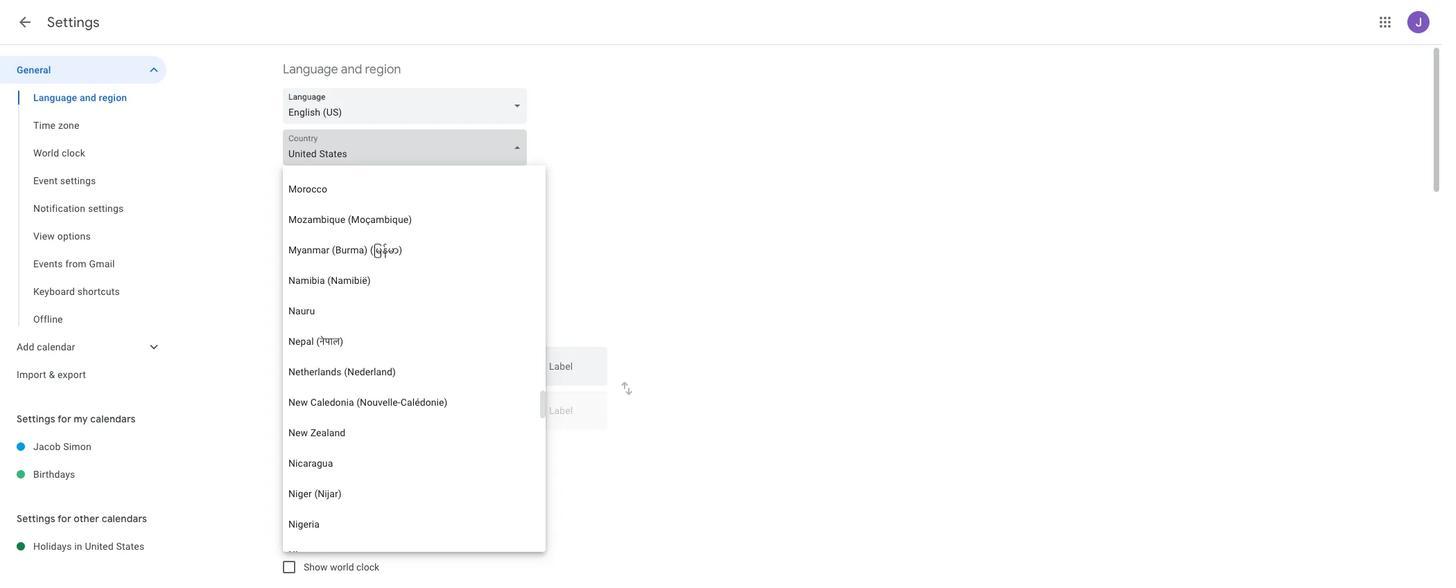 Task type: vqa. For each thing, say whether or not it's contained in the screenshot.
WORKS
yes



Task type: describe. For each thing, give the bounding box(es) containing it.
from
[[65, 259, 87, 270]]

events
[[33, 259, 63, 270]]

learn more about how google calendar works across
[[283, 470, 483, 480]]

calendar
[[396, 470, 429, 480]]

states
[[116, 542, 144, 553]]

for for my
[[58, 413, 71, 426]]

0 vertical spatial world clock
[[33, 148, 85, 159]]

notification
[[33, 203, 85, 214]]

settings for settings for other calendars
[[17, 513, 55, 526]]

my
[[74, 413, 88, 426]]

new zealand option
[[283, 418, 540, 449]]

myanmar (burma) (မြန်မာ) option
[[283, 235, 540, 266]]

netherlands (nederland) option
[[283, 357, 540, 388]]

learn
[[283, 470, 304, 480]]

birthdays
[[33, 469, 75, 481]]

offline
[[33, 314, 63, 325]]

for for other
[[58, 513, 71, 526]]

event settings
[[33, 175, 96, 187]]

notification settings
[[33, 203, 124, 214]]

1 horizontal spatial language and region
[[283, 62, 401, 78]]

nepal (नेपाल) option
[[283, 327, 540, 357]]

secondary
[[337, 325, 382, 336]]

0 vertical spatial language
[[283, 62, 338, 78]]

time
[[385, 325, 404, 336]]

view
[[33, 231, 55, 242]]

import & export
[[17, 370, 86, 381]]

about
[[327, 470, 348, 480]]

world
[[330, 562, 354, 574]]

options
[[57, 231, 91, 242]]

display secondary time zone
[[304, 325, 427, 336]]

show
[[304, 562, 328, 574]]

birthdays tree item
[[0, 461, 166, 489]]

time zone inside group
[[33, 120, 80, 131]]

jacob simon
[[33, 442, 91, 453]]

2 vertical spatial clock
[[356, 562, 379, 574]]

nicaragua option
[[283, 449, 540, 479]]

go back image
[[17, 14, 33, 31]]

0 horizontal spatial time
[[33, 120, 56, 131]]

tree containing general
[[0, 56, 166, 389]]

calendars for settings for other calendars
[[102, 513, 147, 526]]

niue option
[[283, 540, 540, 571]]

gmail
[[89, 259, 115, 270]]

general
[[17, 64, 51, 76]]

view options
[[33, 231, 91, 242]]

jacob
[[33, 442, 61, 453]]

events from gmail
[[33, 259, 115, 270]]

1 horizontal spatial and
[[341, 62, 362, 78]]

settings for my calendars
[[17, 413, 136, 426]]

keyboard
[[33, 286, 75, 298]]

add
[[17, 342, 34, 353]]

holidays in united states
[[33, 542, 144, 553]]

add calendar
[[17, 342, 75, 353]]



Task type: locate. For each thing, give the bounding box(es) containing it.
language and region
[[283, 62, 401, 78], [33, 92, 127, 103]]

in
[[74, 542, 82, 553]]

1 vertical spatial time zone
[[283, 296, 340, 312]]

settings up options
[[88, 203, 124, 214]]

clock up show world clock
[[319, 533, 349, 549]]

1 vertical spatial for
[[58, 513, 71, 526]]

import
[[17, 370, 46, 381]]

tree
[[0, 56, 166, 389]]

0 vertical spatial for
[[58, 413, 71, 426]]

None field
[[283, 88, 533, 124], [283, 130, 533, 166], [283, 88, 533, 124], [283, 130, 533, 166]]

1 horizontal spatial clock
[[319, 533, 349, 549]]

world up event
[[33, 148, 59, 159]]

zone up the event settings
[[58, 120, 80, 131]]

more
[[306, 470, 325, 480]]

0 vertical spatial zone
[[58, 120, 80, 131]]

how
[[350, 470, 366, 480]]

export
[[58, 370, 86, 381]]

shortcuts
[[78, 286, 120, 298]]

1 horizontal spatial world clock
[[283, 533, 349, 549]]

general tree item
[[0, 56, 166, 84]]

settings
[[60, 175, 96, 187], [88, 203, 124, 214]]

world up show
[[283, 533, 316, 549]]

0 horizontal spatial time zone
[[33, 120, 80, 131]]

works
[[431, 470, 454, 480]]

across
[[456, 470, 481, 480]]

1 vertical spatial region
[[99, 92, 127, 103]]

calendar
[[37, 342, 75, 353]]

world clock
[[33, 148, 85, 159], [283, 533, 349, 549]]

keyboard shortcuts
[[33, 286, 120, 298]]

settings up "jacob"
[[17, 413, 55, 426]]

birthdays link
[[33, 461, 166, 489]]

calendars up states at the bottom left
[[102, 513, 147, 526]]

0 horizontal spatial zone
[[58, 120, 80, 131]]

settings for settings for my calendars
[[17, 413, 55, 426]]

0 vertical spatial calendars
[[90, 413, 136, 426]]

world clock up show
[[283, 533, 349, 549]]

time
[[33, 120, 56, 131], [283, 296, 310, 312]]

2 vertical spatial zone
[[406, 325, 427, 336]]

clock up the event settings
[[62, 148, 85, 159]]

0 vertical spatial clock
[[62, 148, 85, 159]]

0 vertical spatial language and region
[[283, 62, 401, 78]]

namibia (namibië) option
[[283, 266, 540, 296]]

Label for secondary time zone. text field
[[549, 406, 596, 426]]

1 vertical spatial settings
[[88, 203, 124, 214]]

for left my
[[58, 413, 71, 426]]

holidays in united states link
[[33, 533, 166, 561]]

0 vertical spatial settings
[[60, 175, 96, 187]]

1 vertical spatial and
[[80, 92, 96, 103]]

2 for from the top
[[58, 513, 71, 526]]

Label for primary time zone. text field
[[549, 362, 596, 381]]

holidays
[[33, 542, 72, 553]]

0 horizontal spatial language
[[33, 92, 77, 103]]

time up display
[[283, 296, 310, 312]]

settings for notification settings
[[88, 203, 124, 214]]

display
[[304, 325, 335, 336]]

settings up holidays
[[17, 513, 55, 526]]

0 vertical spatial settings
[[47, 14, 100, 31]]

region
[[365, 62, 401, 78], [99, 92, 127, 103]]

mozambique (moçambique) option
[[283, 205, 540, 235]]

group
[[0, 84, 166, 334]]

1 horizontal spatial time
[[283, 296, 310, 312]]

world clock up the event settings
[[33, 148, 85, 159]]

settings right go back image
[[47, 14, 100, 31]]

0 horizontal spatial world clock
[[33, 148, 85, 159]]

united
[[85, 542, 114, 553]]

event
[[33, 175, 58, 187]]

and
[[341, 62, 362, 78], [80, 92, 96, 103]]

zone up display
[[313, 296, 340, 312]]

montserrat option
[[283, 144, 540, 174]]

settings for other calendars
[[17, 513, 147, 526]]

settings for my calendars tree
[[0, 433, 166, 489]]

niger (nijar) option
[[283, 479, 540, 510]]

calendars for settings for my calendars
[[90, 413, 136, 426]]

1 vertical spatial settings
[[17, 413, 55, 426]]

1 vertical spatial zone
[[313, 296, 340, 312]]

group containing language and region
[[0, 84, 166, 334]]

0 vertical spatial world
[[33, 148, 59, 159]]

settings for settings
[[47, 14, 100, 31]]

1 horizontal spatial time zone
[[283, 296, 340, 312]]

2 vertical spatial settings
[[17, 513, 55, 526]]

0 horizontal spatial language and region
[[33, 92, 127, 103]]

calendars
[[90, 413, 136, 426], [102, 513, 147, 526]]

0 horizontal spatial region
[[99, 92, 127, 103]]

1 vertical spatial world
[[283, 533, 316, 549]]

morocco option
[[283, 174, 540, 205]]

language
[[283, 62, 338, 78], [33, 92, 77, 103]]

time zone up the event settings
[[33, 120, 80, 131]]

time up event
[[33, 120, 56, 131]]

1 for from the top
[[58, 413, 71, 426]]

2 horizontal spatial zone
[[406, 325, 427, 336]]

0 vertical spatial region
[[365, 62, 401, 78]]

settings
[[47, 14, 100, 31], [17, 413, 55, 426], [17, 513, 55, 526]]

0 horizontal spatial world
[[33, 148, 59, 159]]

clock right world
[[356, 562, 379, 574]]

language inside group
[[33, 92, 77, 103]]

new caledonia (nouvelle-calédonie) option
[[283, 388, 540, 418]]

clock
[[62, 148, 85, 159], [319, 533, 349, 549], [356, 562, 379, 574]]

time zone up display
[[283, 296, 340, 312]]

time zone
[[33, 120, 80, 131], [283, 296, 340, 312]]

1 horizontal spatial world
[[283, 533, 316, 549]]

1 horizontal spatial language
[[283, 62, 338, 78]]

google
[[368, 470, 394, 480]]

calendars right my
[[90, 413, 136, 426]]

nauru option
[[283, 296, 540, 327]]

1 vertical spatial language
[[33, 92, 77, 103]]

nigeria option
[[283, 510, 540, 540]]

2 horizontal spatial clock
[[356, 562, 379, 574]]

1 horizontal spatial region
[[365, 62, 401, 78]]

jacob simon tree item
[[0, 433, 166, 461]]

world inside group
[[33, 148, 59, 159]]

world
[[33, 148, 59, 159], [283, 533, 316, 549]]

zone
[[58, 120, 80, 131], [313, 296, 340, 312], [406, 325, 427, 336]]

simon
[[63, 442, 91, 453]]

1 vertical spatial world clock
[[283, 533, 349, 549]]

zone right time
[[406, 325, 427, 336]]

show world clock
[[304, 562, 379, 574]]

0 vertical spatial time
[[33, 120, 56, 131]]

0 horizontal spatial and
[[80, 92, 96, 103]]

0 vertical spatial time zone
[[33, 120, 80, 131]]

other
[[74, 513, 99, 526]]

1 vertical spatial time
[[283, 296, 310, 312]]

holidays in united states tree item
[[0, 533, 166, 561]]

for left other
[[58, 513, 71, 526]]

0 horizontal spatial clock
[[62, 148, 85, 159]]

1 horizontal spatial zone
[[313, 296, 340, 312]]

&
[[49, 370, 55, 381]]

1 vertical spatial language and region
[[33, 92, 127, 103]]

1 vertical spatial clock
[[319, 533, 349, 549]]

settings up notification settings
[[60, 175, 96, 187]]

settings for event settings
[[60, 175, 96, 187]]

settings heading
[[47, 14, 100, 31]]

0 vertical spatial and
[[341, 62, 362, 78]]

for
[[58, 413, 71, 426], [58, 513, 71, 526]]

1 vertical spatial calendars
[[102, 513, 147, 526]]



